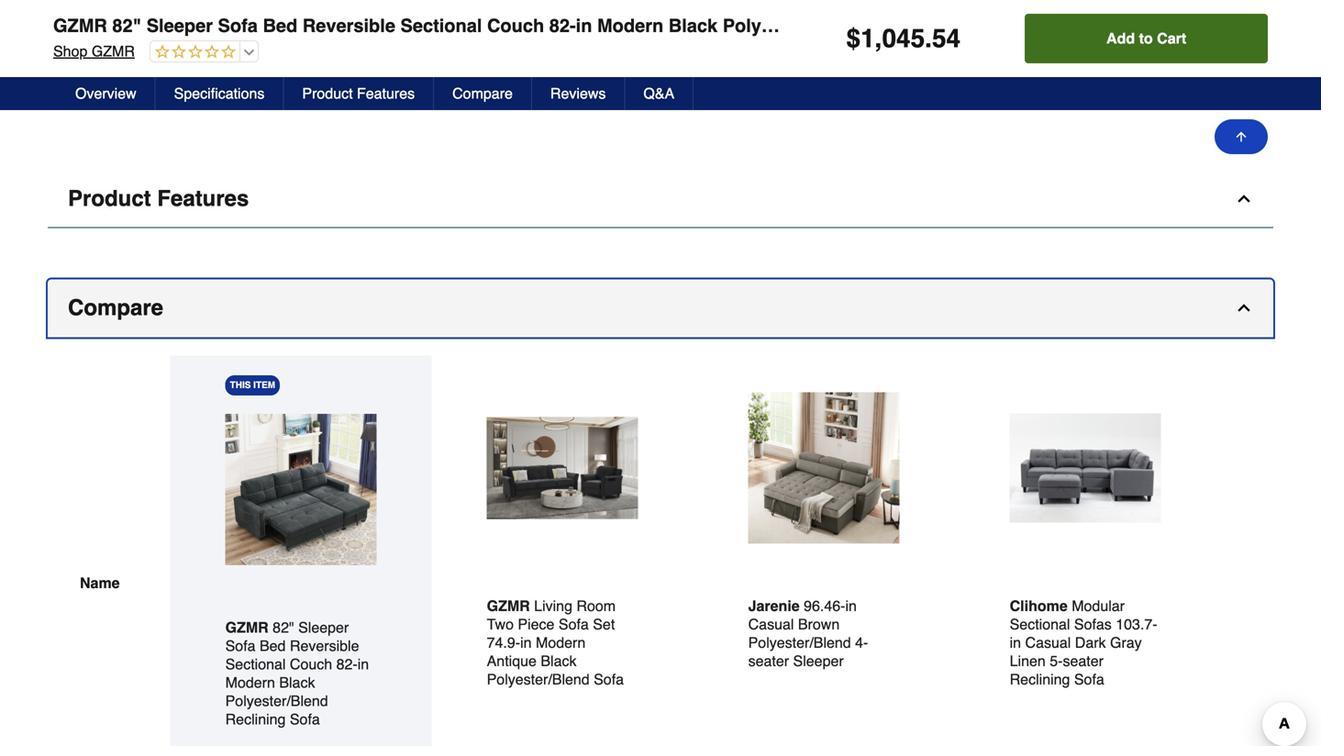 Task type: locate. For each thing, give the bounding box(es) containing it.
couch inside 82" sleeper sofa bed reversible sectional couch 82-in modern black polyester/blend reclining sofa
[[290, 656, 332, 673]]

0 horizontal spatial casual
[[749, 616, 794, 633]]

polyester/blend
[[723, 15, 862, 36], [749, 634, 851, 651], [487, 671, 590, 688], [225, 692, 328, 709]]

0 vertical spatial casual
[[749, 616, 794, 633]]

1 vertical spatial reclining
[[1010, 671, 1070, 688]]

product features button
[[284, 77, 434, 110], [48, 170, 1274, 228]]

casual
[[749, 616, 794, 633], [1026, 634, 1071, 651]]

polyester/blend inside living room two piece sofa set 74.9-in modern antique black polyester/blend sofa
[[487, 671, 590, 688]]

1 horizontal spatial reclining
[[867, 15, 949, 36]]

modern
[[597, 15, 664, 36], [536, 634, 586, 651], [225, 674, 275, 691]]

q&a
[[644, 85, 675, 102]]

2 horizontal spatial black
[[669, 15, 718, 36]]

sleeper
[[147, 15, 213, 36], [298, 619, 349, 636], [793, 652, 844, 669]]

jarenie
[[749, 597, 800, 614]]

1 horizontal spatial casual
[[1026, 634, 1071, 651]]

seater down jarenie
[[749, 652, 789, 669]]

0 horizontal spatial compare
[[68, 295, 163, 320]]

0 horizontal spatial reclining
[[225, 711, 286, 728]]

82" inside 82" sleeper sofa bed reversible sectional couch 82-in modern black polyester/blend reclining sofa
[[273, 619, 294, 636]]

2 horizontal spatial reclining
[[1010, 671, 1070, 688]]

gzmr 82" sleeper sofa bed reversible sectional couch 82-in modern black polyester/blend reclining sofa
[[53, 15, 994, 36]]

casual inside modular sectional sofas 103.7- in casual dark gray linen 5-seater reclining sofa
[[1026, 634, 1071, 651]]

clihome modular sectional sofas 103.7-in casual dark gray linen 5-seater reclining sofa image
[[1010, 392, 1162, 544]]

product
[[302, 85, 353, 102], [68, 186, 151, 211]]

56101500
[[379, 69, 436, 84]]

in
[[576, 15, 592, 36], [846, 597, 857, 614], [520, 634, 532, 651], [1010, 634, 1022, 651], [358, 656, 369, 673]]

0 vertical spatial sectional
[[401, 15, 482, 36]]

0 vertical spatial features
[[357, 85, 415, 102]]

seater
[[749, 652, 789, 669], [1063, 652, 1104, 669]]

74.9-
[[487, 634, 520, 651]]

0 horizontal spatial modern
[[225, 674, 275, 691]]

0 horizontal spatial sleeper
[[147, 15, 213, 36]]

0 horizontal spatial features
[[157, 186, 249, 211]]

miscellaneous
[[107, 27, 195, 41]]

2 vertical spatial sectional
[[225, 656, 286, 673]]

0 vertical spatial sleeper
[[147, 15, 213, 36]]

1 vertical spatial chevron up image
[[1235, 299, 1254, 317]]

0 vertical spatial bed
[[263, 15, 298, 36]]

compare button
[[434, 77, 532, 110], [48, 279, 1274, 337]]

1 horizontal spatial product
[[302, 85, 353, 102]]

add to cart button
[[1025, 14, 1268, 63]]

2 horizontal spatial sectional
[[1010, 616, 1071, 633]]

0 vertical spatial compare button
[[434, 77, 532, 110]]

0 vertical spatial black
[[669, 15, 718, 36]]

reviews button
[[532, 77, 625, 110]]

chevron up image
[[1235, 189, 1254, 208], [1235, 299, 1254, 317]]

103.7-
[[1116, 616, 1158, 633]]

clihome
[[1010, 597, 1068, 614]]

1 vertical spatial product features
[[68, 186, 249, 211]]

set
[[593, 616, 615, 633]]

in inside 96.46-in casual brown polyester/blend 4- seater sleeper
[[846, 597, 857, 614]]

1 seater from the left
[[749, 652, 789, 669]]

sleeper inside 96.46-in casual brown polyester/blend 4- seater sleeper
[[793, 652, 844, 669]]

add to cart
[[1107, 30, 1187, 47]]

1 horizontal spatial 82-
[[550, 15, 576, 36]]

bed
[[263, 15, 298, 36], [260, 637, 286, 654]]

seater down dark
[[1063, 652, 1104, 669]]

reclining inside 82" sleeper sofa bed reversible sectional couch 82-in modern black polyester/blend reclining sofa
[[225, 711, 286, 728]]

black inside 82" sleeper sofa bed reversible sectional couch 82-in modern black polyester/blend reclining sofa
[[279, 674, 315, 691]]

0 horizontal spatial couch
[[290, 656, 332, 673]]

gzmr
[[53, 15, 107, 36], [92, 43, 135, 60], [487, 597, 530, 614], [225, 619, 269, 636]]

gray
[[1110, 634, 1142, 651]]

1 vertical spatial bed
[[260, 637, 286, 654]]

0 vertical spatial compare
[[453, 85, 513, 102]]

1 vertical spatial 82"
[[273, 619, 294, 636]]

casual down jarenie
[[749, 616, 794, 633]]

0 vertical spatial reclining
[[867, 15, 949, 36]]

0 horizontal spatial black
[[279, 674, 315, 691]]

casual up the 5-
[[1026, 634, 1071, 651]]

in inside living room two piece sofa set 74.9-in modern antique black polyester/blend sofa
[[520, 634, 532, 651]]

0 horizontal spatial sectional
[[225, 656, 286, 673]]

cart
[[1157, 30, 1187, 47]]

features
[[357, 85, 415, 102], [157, 186, 249, 211]]

sectional inside modular sectional sofas 103.7- in casual dark gray linen 5-seater reclining sofa
[[1010, 616, 1071, 633]]

antique
[[487, 652, 537, 669]]

1 vertical spatial sleeper
[[298, 619, 349, 636]]

0 vertical spatial couch
[[487, 15, 544, 36]]

1 horizontal spatial black
[[541, 652, 577, 669]]

1 vertical spatial black
[[541, 652, 577, 669]]

unspsc
[[82, 71, 128, 84]]

82-
[[550, 15, 576, 36], [336, 656, 358, 673]]

1 vertical spatial modern
[[536, 634, 586, 651]]

reversible inside 82" sleeper sofa bed reversible sectional couch 82-in modern black polyester/blend reclining sofa
[[290, 637, 359, 654]]

0 horizontal spatial 82-
[[336, 656, 358, 673]]

brown
[[798, 616, 840, 633]]

82" sleeper sofa bed reversible sectional couch 82-in modern black polyester/blend reclining sofa
[[225, 619, 369, 728]]

polyester/blend inside 82" sleeper sofa bed reversible sectional couch 82-in modern black polyester/blend reclining sofa
[[225, 692, 328, 709]]

1 horizontal spatial sleeper
[[298, 619, 349, 636]]

2 horizontal spatial modern
[[597, 15, 664, 36]]

2 vertical spatial sleeper
[[793, 652, 844, 669]]

reclining inside modular sectional sofas 103.7- in casual dark gray linen 5-seater reclining sofa
[[1010, 671, 1070, 688]]

polyester/blend inside 96.46-in casual brown polyester/blend 4- seater sleeper
[[749, 634, 851, 651]]

1 vertical spatial compare
[[68, 295, 163, 320]]

two
[[487, 616, 514, 633]]

reclining
[[867, 15, 949, 36], [1010, 671, 1070, 688], [225, 711, 286, 728]]

0 vertical spatial modern
[[597, 15, 664, 36]]

54
[[932, 24, 961, 53]]

0 horizontal spatial 82"
[[112, 15, 141, 36]]

2 chevron up image from the top
[[1235, 299, 1254, 317]]

1 vertical spatial 82-
[[336, 656, 358, 673]]

0 vertical spatial 82-
[[550, 15, 576, 36]]

overview button
[[57, 77, 156, 110]]

82- inside 82" sleeper sofa bed reversible sectional couch 82-in modern black polyester/blend reclining sofa
[[336, 656, 358, 673]]

piece
[[518, 616, 555, 633]]

reversible
[[303, 15, 396, 36], [290, 637, 359, 654]]

0 vertical spatial chevron up image
[[1235, 189, 1254, 208]]

2 seater from the left
[[1063, 652, 1104, 669]]

bed inside 82" sleeper sofa bed reversible sectional couch 82-in modern black polyester/blend reclining sofa
[[260, 637, 286, 654]]

1 vertical spatial couch
[[290, 656, 332, 673]]

1 horizontal spatial modern
[[536, 634, 586, 651]]

black for living room two piece sofa set 74.9-in modern antique black polyester/blend sofa
[[541, 652, 577, 669]]

black for 82" sleeper sofa bed reversible sectional couch 82-in modern black polyester/blend reclining sofa
[[279, 674, 315, 691]]

sofa
[[218, 15, 258, 36], [954, 15, 994, 36], [559, 616, 589, 633], [225, 637, 256, 654], [594, 671, 624, 688], [1075, 671, 1105, 688], [290, 711, 320, 728]]

couch
[[487, 15, 544, 36], [290, 656, 332, 673]]

0 vertical spatial product features
[[302, 85, 415, 102]]

1 vertical spatial reversible
[[290, 637, 359, 654]]

add
[[1107, 30, 1135, 47]]

1 horizontal spatial 82"
[[273, 619, 294, 636]]

sectional
[[401, 15, 482, 36], [1010, 616, 1071, 633], [225, 656, 286, 673]]

1 horizontal spatial seater
[[1063, 652, 1104, 669]]

1 vertical spatial sectional
[[1010, 616, 1071, 633]]

2 vertical spatial reclining
[[225, 711, 286, 728]]

compare
[[453, 85, 513, 102], [68, 295, 163, 320]]

1 vertical spatial casual
[[1026, 634, 1071, 651]]

$ 1,045 . 54
[[847, 24, 961, 53]]

0 vertical spatial product
[[302, 85, 353, 102]]

q&a button
[[625, 77, 694, 110]]

seater inside 96.46-in casual brown polyester/blend 4- seater sleeper
[[749, 652, 789, 669]]

0 vertical spatial product features button
[[284, 77, 434, 110]]

2 vertical spatial black
[[279, 674, 315, 691]]

2 horizontal spatial sleeper
[[793, 652, 844, 669]]

.
[[925, 24, 932, 53]]

1 vertical spatial features
[[157, 186, 249, 211]]

product features
[[302, 85, 415, 102], [68, 186, 249, 211]]

2 vertical spatial modern
[[225, 674, 275, 691]]

5-
[[1050, 652, 1063, 669]]

0 horizontal spatial seater
[[749, 652, 789, 669]]

0 horizontal spatial product features
[[68, 186, 249, 211]]

linen
[[1010, 652, 1046, 669]]

living room two piece sofa set 74.9-in modern antique black polyester/blend sofa
[[487, 597, 624, 688]]

black
[[669, 15, 718, 36], [541, 652, 577, 669], [279, 674, 315, 691]]

82"
[[112, 15, 141, 36], [273, 619, 294, 636]]

0 vertical spatial reversible
[[303, 15, 396, 36]]

modular
[[1072, 597, 1125, 614]]

name
[[80, 575, 120, 592]]

black inside living room two piece sofa set 74.9-in modern antique black polyester/blend sofa
[[541, 652, 577, 669]]

1 chevron up image from the top
[[1235, 189, 1254, 208]]

0 vertical spatial 82"
[[112, 15, 141, 36]]

1 vertical spatial product
[[68, 186, 151, 211]]

jarenie 96.46-in casual brown polyester/blend 4-seater sleeper image
[[749, 392, 900, 544]]



Task type: describe. For each thing, give the bounding box(es) containing it.
1 horizontal spatial features
[[357, 85, 415, 102]]

this
[[230, 380, 251, 390]]

1 vertical spatial product features button
[[48, 170, 1274, 228]]

living
[[534, 597, 573, 614]]

chevron up image for compare
[[1235, 299, 1254, 317]]

96.46-in casual brown polyester/blend 4- seater sleeper
[[749, 597, 869, 669]]

4-
[[855, 634, 869, 651]]

in inside 82" sleeper sofa bed reversible sectional couch 82-in modern black polyester/blend reclining sofa
[[358, 656, 369, 673]]

1 horizontal spatial compare
[[453, 85, 513, 102]]

overview
[[75, 85, 136, 102]]

0 horizontal spatial product
[[68, 186, 151, 211]]

modular sectional sofas 103.7- in casual dark gray linen 5-seater reclining sofa
[[1010, 597, 1158, 688]]

zero stars image
[[150, 44, 236, 61]]

in inside modular sectional sofas 103.7- in casual dark gray linen 5-seater reclining sofa
[[1010, 634, 1022, 651]]

this item
[[230, 380, 275, 390]]

shop gzmr
[[53, 43, 135, 60]]

casual inside 96.46-in casual brown polyester/blend 4- seater sleeper
[[749, 616, 794, 633]]

sleeper inside 82" sleeper sofa bed reversible sectional couch 82-in modern black polyester/blend reclining sofa
[[298, 619, 349, 636]]

room
[[577, 597, 616, 614]]

1 horizontal spatial product features
[[302, 85, 415, 102]]

$
[[847, 24, 861, 53]]

specifications button
[[156, 77, 284, 110]]

seater inside modular sectional sofas 103.7- in casual dark gray linen 5-seater reclining sofa
[[1063, 652, 1104, 669]]

sofas
[[1075, 616, 1112, 633]]

1 horizontal spatial sectional
[[401, 15, 482, 36]]

reviews
[[551, 85, 606, 102]]

1 horizontal spatial couch
[[487, 15, 544, 36]]

item
[[253, 380, 275, 390]]

modern inside living room two piece sofa set 74.9-in modern antique black polyester/blend sofa
[[536, 634, 586, 651]]

specifications
[[174, 85, 265, 102]]

to
[[1139, 30, 1153, 47]]

modern inside 82" sleeper sofa bed reversible sectional couch 82-in modern black polyester/blend reclining sofa
[[225, 674, 275, 691]]

sectional inside 82" sleeper sofa bed reversible sectional couch 82-in modern black polyester/blend reclining sofa
[[225, 656, 286, 673]]

1 vertical spatial compare button
[[48, 279, 1274, 337]]

arrow up image
[[1234, 129, 1249, 144]]

dark
[[1075, 634, 1106, 651]]

chevron up image for product features
[[1235, 189, 1254, 208]]

1,045
[[861, 24, 925, 53]]

shop
[[53, 43, 88, 60]]

gzmr living room two piece sofa set 74.9-in modern antique black polyester/blend sofa image
[[487, 392, 638, 544]]

sofa inside modular sectional sofas 103.7- in casual dark gray linen 5-seater reclining sofa
[[1075, 671, 1105, 688]]

gzmr 82" sleeper sofa bed reversible sectional couch 82-in modern black polyester/blend reclining sofa image
[[225, 414, 377, 565]]

96.46-
[[804, 597, 846, 614]]



Task type: vqa. For each thing, say whether or not it's contained in the screenshot.
BLACK in living room two piece sofa set 74.9-in modern antique black polyester/blend sofa
yes



